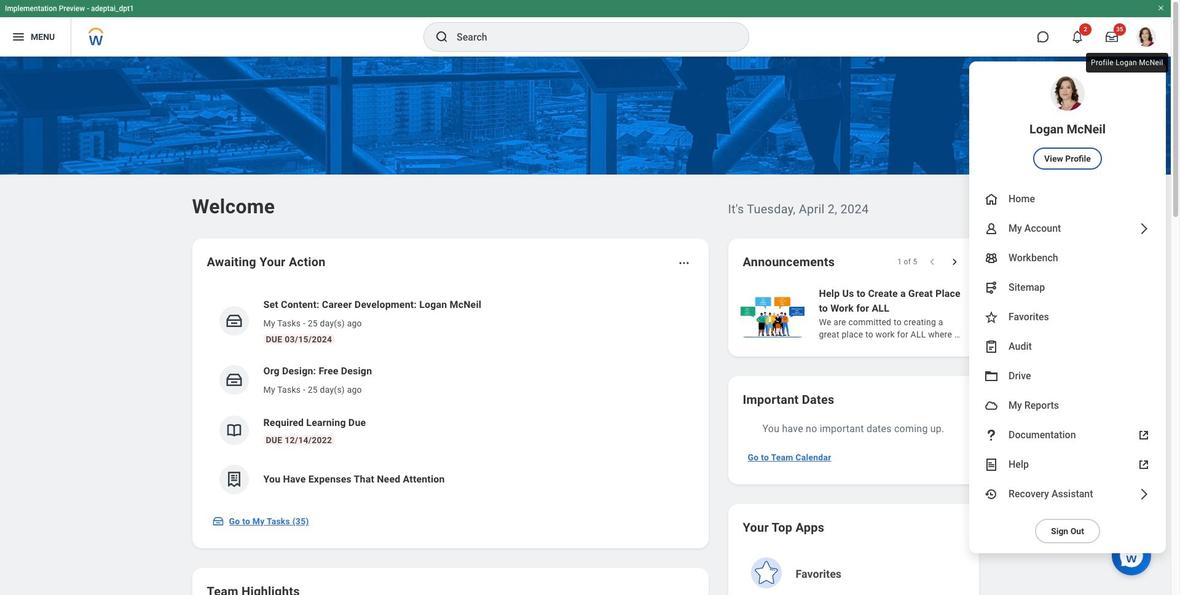 Task type: vqa. For each thing, say whether or not it's contained in the screenshot.
'menu'
yes



Task type: describe. For each thing, give the bounding box(es) containing it.
0 horizontal spatial list
[[207, 288, 694, 504]]

logan mcneil image
[[1137, 27, 1156, 47]]

close environment banner image
[[1157, 4, 1165, 12]]

notifications large image
[[1071, 31, 1084, 43]]

8 menu item from the top
[[969, 361, 1166, 391]]

1 inbox image from the top
[[225, 312, 243, 330]]

user image
[[984, 221, 999, 236]]

2 menu item from the top
[[969, 184, 1166, 214]]

document image
[[984, 457, 999, 472]]

1 horizontal spatial list
[[738, 285, 1180, 342]]

3 menu item from the top
[[969, 214, 1166, 243]]

chevron right image for tenth menu item from the bottom
[[1137, 221, 1151, 236]]

endpoints image
[[984, 280, 999, 295]]

1 menu item from the top
[[969, 61, 1166, 184]]

folder open image
[[984, 369, 999, 384]]

star image
[[984, 310, 999, 325]]

paste image
[[984, 339, 999, 354]]

justify image
[[11, 30, 26, 44]]

chevron right small image
[[948, 256, 960, 268]]

avatar image
[[984, 398, 999, 413]]

search image
[[435, 30, 449, 44]]

chevron left small image
[[926, 256, 938, 268]]

4 menu item from the top
[[969, 243, 1166, 273]]

dashboard expenses image
[[225, 470, 243, 489]]



Task type: locate. For each thing, give the bounding box(es) containing it.
ext link image
[[1137, 428, 1151, 443], [1137, 457, 1151, 472]]

10 menu item from the top
[[969, 420, 1166, 450]]

1 vertical spatial inbox image
[[225, 371, 243, 389]]

5 menu item from the top
[[969, 273, 1166, 302]]

book open image
[[225, 421, 243, 440]]

12 menu item from the top
[[969, 479, 1166, 509]]

11 menu item from the top
[[969, 450, 1166, 479]]

7 menu item from the top
[[969, 332, 1166, 361]]

menu item
[[969, 61, 1166, 184], [969, 184, 1166, 214], [969, 214, 1166, 243], [969, 243, 1166, 273], [969, 273, 1166, 302], [969, 302, 1166, 332], [969, 332, 1166, 361], [969, 361, 1166, 391], [969, 391, 1166, 420], [969, 420, 1166, 450], [969, 450, 1166, 479], [969, 479, 1166, 509]]

inbox image
[[225, 312, 243, 330], [225, 371, 243, 389]]

2 chevron right image from the top
[[1137, 487, 1151, 502]]

chevron right image
[[1137, 221, 1151, 236], [1137, 487, 1151, 502]]

question image
[[984, 428, 999, 443]]

inbox image
[[212, 515, 224, 527]]

Search Workday  search field
[[457, 23, 724, 50]]

1 vertical spatial ext link image
[[1137, 457, 1151, 472]]

6 menu item from the top
[[969, 302, 1166, 332]]

1 ext link image from the top
[[1137, 428, 1151, 443]]

inbox large image
[[1106, 31, 1118, 43]]

contact card matrix manager image
[[984, 251, 999, 266]]

main content
[[0, 57, 1180, 595]]

0 vertical spatial inbox image
[[225, 312, 243, 330]]

time image
[[984, 487, 999, 502]]

ext link image for 10th menu item
[[1137, 428, 1151, 443]]

status
[[898, 257, 917, 267]]

list
[[738, 285, 1180, 342], [207, 288, 694, 504]]

9 menu item from the top
[[969, 391, 1166, 420]]

0 vertical spatial ext link image
[[1137, 428, 1151, 443]]

2 ext link image from the top
[[1137, 457, 1151, 472]]

menu
[[969, 61, 1166, 553]]

1 vertical spatial chevron right image
[[1137, 487, 1151, 502]]

banner
[[0, 0, 1171, 553]]

2 inbox image from the top
[[225, 371, 243, 389]]

chevron right image for 12th menu item from the top of the page
[[1137, 487, 1151, 502]]

ext link image for second menu item from the bottom of the page
[[1137, 457, 1151, 472]]

home image
[[984, 192, 999, 207]]

tooltip
[[1084, 50, 1171, 75]]

0 vertical spatial chevron right image
[[1137, 221, 1151, 236]]

1 chevron right image from the top
[[1137, 221, 1151, 236]]



